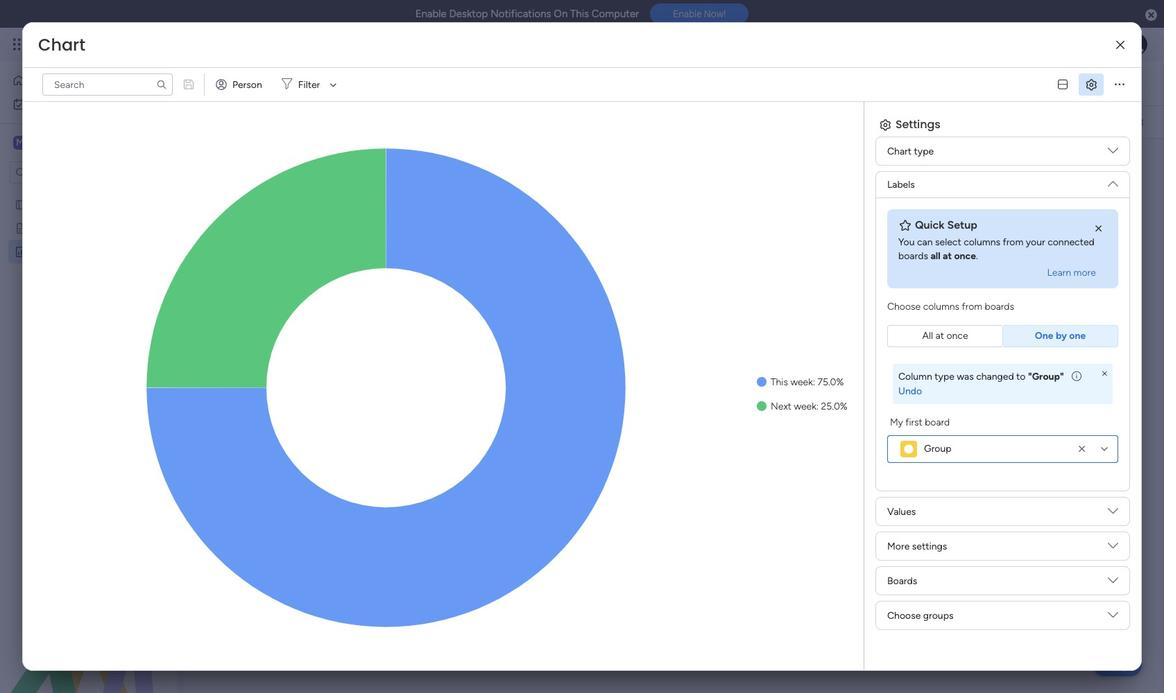 Task type: vqa. For each thing, say whether or not it's contained in the screenshot.
top from
yes



Task type: locate. For each thing, give the bounding box(es) containing it.
more
[[887, 541, 910, 553]]

share
[[1077, 76, 1102, 88]]

0 horizontal spatial dashboard
[[55, 246, 102, 257]]

0 vertical spatial from
[[1003, 237, 1023, 248]]

0 vertical spatial choose
[[887, 301, 921, 313]]

enable left now!
[[673, 8, 702, 20]]

boards down you
[[898, 250, 928, 262]]

from inside 'you can select columns from your connected boards'
[[1003, 237, 1023, 248]]

new dashboard
[[209, 67, 383, 99], [33, 246, 102, 257]]

0 horizontal spatial :
[[813, 377, 815, 388]]

chart
[[38, 33, 85, 56], [887, 145, 912, 157]]

at inside all at once button
[[935, 330, 944, 342]]

workspace selection element
[[13, 135, 116, 153]]

columns up all at once
[[923, 301, 959, 313]]

by
[[1056, 330, 1067, 342]]

boards
[[898, 250, 928, 262], [985, 301, 1014, 313]]

all at once
[[922, 330, 968, 342]]

columns inside 'you can select columns from your connected boards'
[[964, 237, 1000, 248]]

dapulse dropdown down arrow image
[[1108, 506, 1118, 522], [1108, 541, 1118, 557]]

at inside the quick setup "alert"
[[943, 250, 952, 262]]

2 public board image from the top
[[15, 221, 28, 234]]

this right on
[[570, 8, 589, 20]]

0 vertical spatial at
[[943, 250, 952, 262]]

week for next week
[[794, 401, 816, 413]]

you
[[898, 237, 915, 248]]

once for all at once .
[[954, 250, 976, 262]]

: for this week
[[813, 377, 815, 388]]

choose up all at once button
[[887, 301, 921, 313]]

chart for chart
[[38, 33, 85, 56]]

1 horizontal spatial this
[[771, 377, 788, 388]]

dapulse dropdown down arrow image for boards
[[1108, 576, 1118, 591]]

0 vertical spatial new
[[209, 67, 256, 99]]

enable now! button
[[650, 4, 749, 24]]

chart up home
[[38, 33, 85, 56]]

1 vertical spatial my first board
[[890, 417, 950, 429]]

1 horizontal spatial filter dashboard by text search field
[[414, 111, 544, 133]]

board inside "list box"
[[68, 198, 93, 210]]

0 horizontal spatial filter dashboard by text search field
[[42, 74, 173, 96]]

0 vertical spatial filter dashboard by text search field
[[42, 74, 173, 96]]

my
[[32, 98, 45, 110], [33, 198, 46, 210], [890, 417, 903, 429]]

0 horizontal spatial new dashboard
[[33, 246, 102, 257]]

once down 'select' at the right of the page
[[954, 250, 976, 262]]

enable left the desktop
[[415, 8, 447, 20]]

dapulse dropdown down arrow image
[[1108, 146, 1118, 161], [1108, 173, 1118, 189], [1108, 576, 1118, 591], [1108, 610, 1118, 626]]

1 vertical spatial once
[[946, 330, 968, 342]]

1 horizontal spatial my first board
[[890, 417, 950, 429]]

chart for chart type
[[887, 145, 912, 157]]

v2 split view image
[[1058, 79, 1068, 90]]

enable now!
[[673, 8, 726, 20]]

person
[[232, 79, 262, 91]]

at
[[943, 250, 952, 262], [935, 330, 944, 342]]

0 vertical spatial chart
[[38, 33, 85, 56]]

type down settings
[[914, 145, 934, 157]]

:
[[813, 377, 815, 388], [816, 401, 819, 413]]

workspace image
[[13, 135, 27, 151]]

1 horizontal spatial boards
[[985, 301, 1014, 313]]

choose
[[887, 301, 921, 313], [887, 610, 921, 622]]

0 vertical spatial week
[[790, 377, 813, 388]]

1 vertical spatial choose
[[887, 610, 921, 622]]

week up next week : 25.0%
[[790, 377, 813, 388]]

now!
[[704, 8, 726, 20]]

week right "next"
[[794, 401, 816, 413]]

add to favorites image
[[394, 76, 408, 90]]

1 vertical spatial new dashboard
[[33, 246, 102, 257]]

filter dashboard by text search field inside new dashboard banner
[[414, 111, 544, 133]]

4 dapulse dropdown down arrow image from the top
[[1108, 610, 1118, 626]]

my down undo
[[890, 417, 903, 429]]

choose columns from boards
[[887, 301, 1014, 313]]

1 vertical spatial board
[[925, 417, 950, 429]]

list box
[[0, 190, 177, 451]]

v2 info image
[[1066, 371, 1081, 383]]

this up "next"
[[771, 377, 788, 388]]

column
[[898, 371, 932, 383]]

groups
[[923, 610, 953, 622]]

1 vertical spatial type
[[935, 371, 954, 383]]

boards
[[887, 575, 917, 587]]

was
[[957, 371, 974, 383]]

week
[[790, 377, 813, 388], [794, 401, 816, 413]]

type left was
[[935, 371, 954, 383]]

option
[[0, 192, 177, 195]]

: left 75.0%
[[813, 377, 815, 388]]

share button
[[1052, 71, 1109, 94]]

my inside option
[[32, 98, 45, 110]]

my left work
[[32, 98, 45, 110]]

1 vertical spatial my
[[33, 198, 46, 210]]

lottie animation element
[[0, 554, 177, 694]]

from left your
[[1003, 237, 1023, 248]]

dapulse dropdown down arrow image for labels
[[1108, 173, 1118, 189]]

"group"
[[1028, 371, 1064, 383]]

1 vertical spatial week
[[794, 401, 816, 413]]

choose left groups
[[887, 610, 921, 622]]

enable for enable now!
[[673, 8, 702, 20]]

new dashboard inside new dashboard banner
[[209, 67, 383, 99]]

1 vertical spatial columns
[[923, 301, 959, 313]]

0 horizontal spatial chart
[[38, 33, 85, 56]]

arrow down image
[[325, 76, 342, 93]]

1 vertical spatial new
[[33, 246, 53, 257]]

week for this week
[[790, 377, 813, 388]]

0 vertical spatial first
[[48, 198, 66, 210]]

1 horizontal spatial first
[[906, 417, 922, 429]]

1 choose from the top
[[887, 301, 921, 313]]

2 dapulse dropdown down arrow image from the top
[[1108, 173, 1118, 189]]

0 vertical spatial new dashboard
[[209, 67, 383, 99]]

dapulse x slim image
[[1102, 370, 1107, 377]]

1 horizontal spatial :
[[816, 401, 819, 413]]

my first board up meeting notes
[[33, 198, 93, 210]]

chart down settings
[[887, 145, 912, 157]]

public board image
[[15, 198, 28, 211], [15, 221, 28, 234]]

3 dapulse dropdown down arrow image from the top
[[1108, 576, 1118, 591]]

once inside the quick setup "alert"
[[954, 250, 976, 262]]

enable inside button
[[673, 8, 702, 20]]

once right all
[[946, 330, 968, 342]]

connected
[[1048, 237, 1095, 248]]

setup
[[947, 219, 977, 232]]

0 horizontal spatial enable
[[415, 8, 447, 20]]

0 horizontal spatial type
[[914, 145, 934, 157]]

my first board heading
[[890, 416, 950, 430]]

more dots image
[[1115, 79, 1124, 90]]

from
[[1003, 237, 1023, 248], [962, 301, 982, 313]]

notifications
[[491, 8, 551, 20]]

all
[[931, 250, 940, 262]]

first down undo
[[906, 417, 922, 429]]

once
[[954, 250, 976, 262], [946, 330, 968, 342]]

0 horizontal spatial first
[[48, 198, 66, 210]]

1 vertical spatial from
[[962, 301, 982, 313]]

0 horizontal spatial my first board
[[33, 198, 93, 210]]

dashboard inside "list box"
[[55, 246, 102, 257]]

1 vertical spatial first
[[906, 417, 922, 429]]

once inside button
[[946, 330, 968, 342]]

board up notes
[[68, 198, 93, 210]]

2 choose from the top
[[887, 610, 921, 622]]

75.0%
[[818, 377, 844, 388]]

values
[[887, 506, 916, 518]]

choose for choose columns from boards
[[887, 301, 921, 313]]

None search field
[[42, 74, 173, 96]]

workspace
[[59, 136, 114, 149]]

2 dapulse dropdown down arrow image from the top
[[1108, 541, 1118, 557]]

my first board up group
[[890, 417, 950, 429]]

1 vertical spatial public board image
[[15, 221, 28, 234]]

board up group
[[925, 417, 950, 429]]

my up meeting
[[33, 198, 46, 210]]

1 horizontal spatial dashboard
[[261, 67, 383, 99]]

all at once .
[[931, 250, 978, 262]]

work
[[48, 98, 69, 110]]

0 vertical spatial board
[[68, 198, 93, 210]]

1 vertical spatial at
[[935, 330, 944, 342]]

: left the 25.0%
[[816, 401, 819, 413]]

0 vertical spatial my
[[32, 98, 45, 110]]

public dashboard image
[[15, 245, 28, 258]]

0 vertical spatial :
[[813, 377, 815, 388]]

board
[[68, 198, 93, 210], [925, 417, 950, 429]]

type
[[914, 145, 934, 157], [935, 371, 954, 383]]

meeting
[[33, 222, 68, 234]]

select product image
[[12, 37, 26, 51]]

view
[[622, 77, 644, 89]]

1 dapulse dropdown down arrow image from the top
[[1108, 146, 1118, 161]]

1 horizontal spatial new dashboard
[[209, 67, 383, 99]]

settings
[[912, 541, 947, 553]]

1 vertical spatial chart
[[887, 145, 912, 157]]

1 public board image from the top
[[15, 198, 28, 211]]

1 horizontal spatial enable
[[673, 8, 702, 20]]

quick setup alert
[[887, 209, 1118, 289]]

1 dapulse dropdown down arrow image from the top
[[1108, 506, 1118, 522]]

1 horizontal spatial new
[[209, 67, 256, 99]]

desktop
[[449, 8, 488, 20]]

new
[[209, 67, 256, 99], [33, 246, 53, 257]]

my first board
[[33, 198, 93, 210], [890, 417, 950, 429]]

from up all at once
[[962, 301, 982, 313]]

first
[[48, 198, 66, 210], [906, 417, 922, 429]]

chart type
[[887, 145, 934, 157]]

columns up the .
[[964, 237, 1000, 248]]

1 horizontal spatial chart
[[887, 145, 912, 157]]

0 vertical spatial my first board
[[33, 198, 93, 210]]

1 horizontal spatial type
[[935, 371, 954, 383]]

0 vertical spatial once
[[954, 250, 976, 262]]

notes
[[71, 222, 97, 234]]

1 vertical spatial dashboard
[[55, 246, 102, 257]]

dapulse dropdown down arrow image for choose groups
[[1108, 610, 1118, 626]]

column type was changed to "group"
[[898, 371, 1066, 383]]

dashboard
[[261, 67, 383, 99], [55, 246, 102, 257]]

meeting notes
[[33, 222, 97, 234]]

computer
[[592, 8, 639, 20]]

quick
[[915, 219, 945, 232]]

0 horizontal spatial this
[[570, 8, 589, 20]]

1 horizontal spatial board
[[925, 417, 950, 429]]

1 vertical spatial this
[[771, 377, 788, 388]]

1 vertical spatial dapulse dropdown down arrow image
[[1108, 541, 1118, 557]]

Filter dashboard by text search field
[[42, 74, 173, 96], [414, 111, 544, 133]]

0 vertical spatial dashboard
[[261, 67, 383, 99]]

view button
[[616, 72, 650, 94]]

next week : 25.0%
[[771, 401, 847, 413]]

main workspace
[[32, 136, 114, 149]]

this
[[570, 8, 589, 20], [771, 377, 788, 388]]

1 vertical spatial boards
[[985, 301, 1014, 313]]

1 horizontal spatial from
[[1003, 237, 1023, 248]]

1 vertical spatial :
[[816, 401, 819, 413]]

0 horizontal spatial boards
[[898, 250, 928, 262]]

learn more
[[1047, 267, 1096, 279]]

columns
[[964, 237, 1000, 248], [923, 301, 959, 313]]

0 horizontal spatial board
[[68, 198, 93, 210]]

0 vertical spatial public board image
[[15, 198, 28, 211]]

first up meeting
[[48, 198, 66, 210]]

dapulse dropdown down arrow image for values
[[1108, 506, 1118, 522]]

more
[[1074, 267, 1096, 279]]

close image
[[1092, 222, 1106, 236]]

1 vertical spatial filter dashboard by text search field
[[414, 111, 544, 133]]

0 vertical spatial boards
[[898, 250, 928, 262]]

0 vertical spatial type
[[914, 145, 934, 157]]

1 horizontal spatial columns
[[964, 237, 1000, 248]]

enable
[[415, 8, 447, 20], [673, 8, 702, 20]]

0 vertical spatial columns
[[964, 237, 1000, 248]]

0 vertical spatial dapulse dropdown down arrow image
[[1108, 506, 1118, 522]]

boards down 'you can select columns from your connected boards'
[[985, 301, 1014, 313]]

2 vertical spatial my
[[890, 417, 903, 429]]

public board image for meeting notes
[[15, 221, 28, 234]]

m
[[16, 137, 24, 148]]



Task type: describe. For each thing, give the bounding box(es) containing it.
my work
[[32, 98, 69, 110]]

my inside heading
[[890, 417, 903, 429]]

monday
[[62, 36, 109, 52]]

main
[[32, 136, 56, 149]]

dashboard inside banner
[[261, 67, 383, 99]]

learn
[[1047, 267, 1071, 279]]

0 vertical spatial this
[[570, 8, 589, 20]]

dapulse dropdown down arrow image for chart type
[[1108, 146, 1118, 161]]

filter button
[[276, 74, 342, 96]]

first inside "list box"
[[48, 198, 66, 210]]

board inside heading
[[925, 417, 950, 429]]

one by one
[[1035, 330, 1086, 342]]

labels
[[887, 179, 915, 191]]

list box containing my first board
[[0, 190, 177, 451]]

boards inside 'you can select columns from your connected boards'
[[898, 250, 928, 262]]

0 horizontal spatial columns
[[923, 301, 959, 313]]

search image
[[156, 79, 167, 90]]

home link
[[8, 69, 169, 92]]

0 horizontal spatial new
[[33, 246, 53, 257]]

Search in workspace field
[[29, 165, 116, 181]]

my work link
[[8, 93, 169, 115]]

new dashboard inside "list box"
[[33, 246, 102, 257]]

this week : 75.0%
[[771, 377, 844, 388]]

changed
[[976, 371, 1014, 383]]

home option
[[8, 69, 169, 92]]

Chart field
[[35, 33, 89, 56]]

group
[[924, 443, 951, 455]]

one
[[1035, 330, 1053, 342]]

lottie animation image
[[0, 554, 177, 694]]

help
[[1105, 659, 1130, 673]]

person button
[[210, 74, 270, 96]]

you can select columns from your connected boards
[[898, 237, 1095, 262]]

filter dashboard by text search field for 'settings' image
[[414, 111, 544, 133]]

can
[[917, 237, 933, 248]]

settings image
[[1131, 115, 1145, 129]]

once for all at once
[[946, 330, 968, 342]]

one by one button
[[1002, 325, 1118, 348]]

filter
[[298, 79, 320, 91]]

monday button
[[36, 26, 221, 62]]

undo
[[898, 386, 922, 397]]

on
[[554, 8, 568, 20]]

at for all
[[935, 330, 944, 342]]

new inside banner
[[209, 67, 256, 99]]

dapulse x slim image
[[1116, 40, 1124, 50]]

dapulse close image
[[1145, 8, 1157, 22]]

enable for enable desktop notifications on this computer
[[415, 8, 447, 20]]

kendall parks image
[[1125, 33, 1147, 55]]

my first board inside group
[[890, 417, 950, 429]]

all at once button
[[887, 325, 1002, 348]]

to
[[1016, 371, 1026, 383]]

home
[[31, 74, 57, 86]]

my inside "list box"
[[33, 198, 46, 210]]

help button
[[1093, 654, 1142, 677]]

enable desktop notifications on this computer
[[415, 8, 639, 20]]

more settings
[[887, 541, 947, 553]]

settings
[[896, 117, 940, 132]]

learn more link
[[1047, 266, 1096, 280]]

25.0%
[[821, 401, 847, 413]]

my work option
[[8, 93, 169, 115]]

next
[[771, 401, 791, 413]]

filter dashboard by text search field for search icon
[[42, 74, 173, 96]]

New Dashboard field
[[205, 67, 386, 99]]

public board image for my first board
[[15, 198, 28, 211]]

0 horizontal spatial from
[[962, 301, 982, 313]]

my first board group
[[887, 416, 1118, 463]]

type for chart
[[914, 145, 934, 157]]

one
[[1069, 330, 1086, 342]]

first inside heading
[[906, 417, 922, 429]]

: for next week
[[816, 401, 819, 413]]

choose for choose groups
[[887, 610, 921, 622]]

all
[[922, 330, 933, 342]]

dapulse dropdown down arrow image for more settings
[[1108, 541, 1118, 557]]

choose groups
[[887, 610, 953, 622]]

type for column
[[935, 371, 954, 383]]

select
[[935, 237, 961, 248]]

your
[[1026, 237, 1045, 248]]

new dashboard banner
[[184, 61, 1164, 139]]

at for all
[[943, 250, 952, 262]]

quick setup
[[915, 219, 977, 232]]

.
[[976, 250, 978, 262]]



